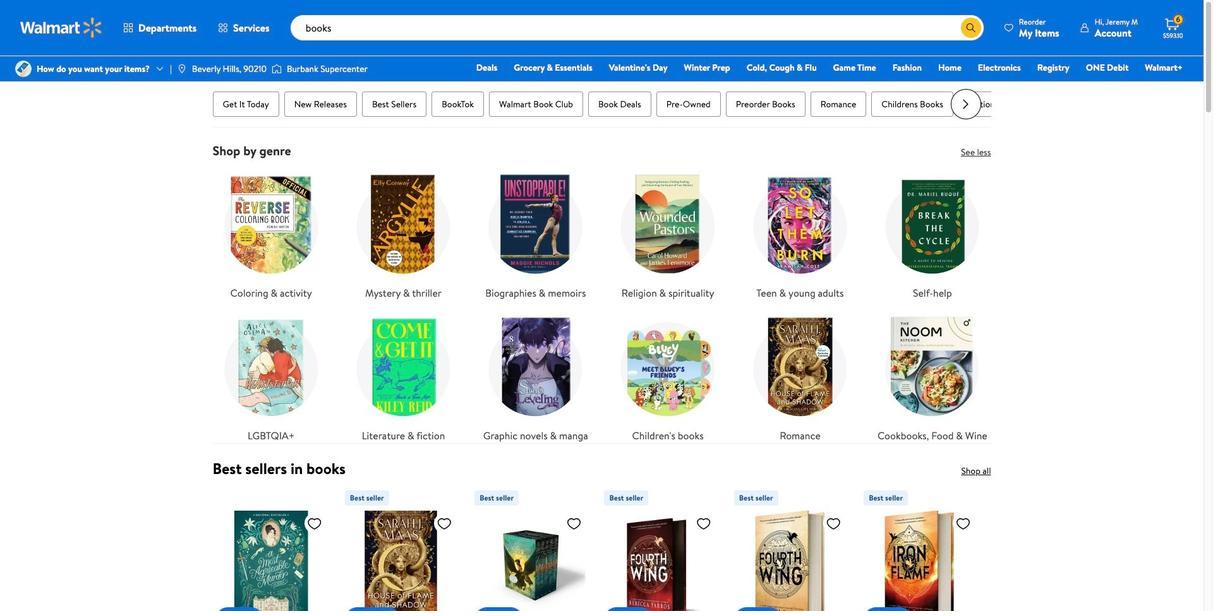 Task type: vqa. For each thing, say whether or not it's contained in the screenshot.
6th product Group from the left
yes



Task type: describe. For each thing, give the bounding box(es) containing it.
0 horizontal spatial  image
[[15, 61, 32, 77]]

2 product group from the left
[[345, 486, 457, 612]]

add to favorites list, percy jackson and the olympians 5 book paperback boxed set (w/poster) (paperback) image
[[567, 516, 582, 532]]

percy jackson and the olympians 5 book paperback boxed set (w/poster) (paperback) image
[[475, 511, 587, 612]]

next slide for navpills list image
[[951, 89, 981, 119]]

add to favorites list, the empyrean: iron flame (series #2) (hardcover) image
[[956, 516, 971, 532]]

clear search field text image
[[946, 22, 956, 33]]

search icon image
[[966, 23, 976, 33]]

1 horizontal spatial  image
[[272, 63, 282, 75]]

add to favorites list, the empyrean: fourth wing (series #1) (hardcover) image
[[826, 516, 841, 532]]

a most agreeable murder : a novel (hardcover) image
[[215, 511, 327, 612]]



Task type: locate. For each thing, give the bounding box(es) containing it.
4 product group from the left
[[605, 486, 717, 612]]

1 product group from the left
[[215, 486, 327, 612]]

3 product group from the left
[[475, 486, 587, 612]]

list
[[205, 159, 999, 443]]

 image
[[15, 61, 32, 77], [272, 63, 282, 75]]

Walmart Site-Wide search field
[[291, 15, 984, 40]]

6 product group from the left
[[864, 486, 976, 612]]

add to favorites list, fourth wing (hardcover) image
[[696, 516, 712, 532]]

fourth wing (hardcover) image
[[605, 511, 717, 612]]

 image
[[177, 64, 187, 74]]

add to favorites list, crescent city: house of flame and shadow (series #3) (hardcover) image
[[437, 516, 452, 532]]

crescent city: house of flame and shadow (series #3) (hardcover) image
[[345, 511, 457, 612]]

the empyrean: fourth wing (series #1) (hardcover) image
[[734, 511, 846, 612]]

5 product group from the left
[[734, 486, 846, 612]]

walmart image
[[20, 18, 102, 38]]

Search search field
[[291, 15, 984, 40]]

the empyrean: iron flame (series #2) (hardcover) image
[[864, 511, 976, 612]]

add to favorites list, a most agreeable murder : a novel (hardcover) image
[[307, 516, 322, 532]]

product group
[[215, 486, 327, 612], [345, 486, 457, 612], [475, 486, 587, 612], [605, 486, 717, 612], [734, 486, 846, 612], [864, 486, 976, 612]]



